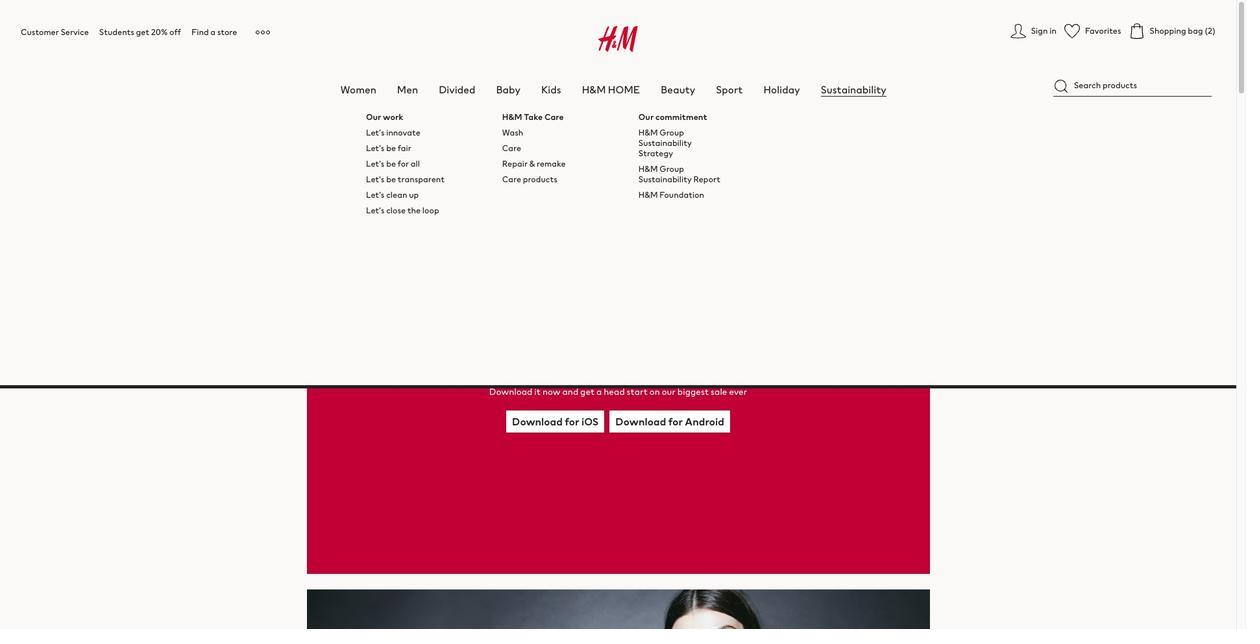 Task type: vqa. For each thing, say whether or not it's contained in the screenshot.
"styles"
no



Task type: describe. For each thing, give the bounding box(es) containing it.
on
[[650, 385, 660, 398]]

all
[[411, 158, 420, 170]]

favorites
[[1085, 25, 1121, 37]]

holiday
[[764, 82, 800, 97]]

&
[[529, 158, 535, 170]]

sport
[[716, 82, 743, 97]]

clean
[[386, 189, 407, 201]]

fair
[[398, 142, 411, 155]]

2 be from the top
[[386, 158, 396, 170]]

customer service link
[[21, 26, 89, 38]]

strategy
[[638, 147, 673, 160]]

shipping
[[385, 127, 419, 139]]

h&m group sustainability strategy link
[[638, 127, 725, 160]]

biggest
[[677, 385, 709, 398]]

h&m foundation link
[[638, 189, 704, 201]]

our work let's innovate let's be fair let's be for all let's be transparent let's clean up let's close the loop
[[366, 111, 445, 217]]

let's close the loop link
[[366, 205, 439, 217]]

beauty
[[661, 82, 695, 97]]

sign in
[[1031, 25, 1057, 37]]

free shipping over $40 link
[[366, 127, 455, 139]]

baby link
[[496, 82, 520, 97]]

transparent
[[398, 173, 445, 186]]

h&m inside h&m take care wash care repair & remake care products
[[502, 111, 522, 123]]

h&m down strategy
[[638, 163, 658, 175]]

students get 20% off link
[[99, 26, 181, 38]]

for inside our work let's innovate let's be fair let's be for all let's be transparent let's clean up let's close the loop
[[398, 158, 409, 170]]

2 let's from the top
[[366, 205, 385, 217]]

over
[[421, 127, 438, 139]]

get inside header.primary.navigation element
[[136, 26, 149, 38]]

4 let's from the top
[[366, 189, 385, 201]]

download for download for ios
[[512, 414, 563, 430]]

find a store link
[[191, 26, 237, 38]]

become
[[572, 127, 603, 139]]

ever
[[729, 385, 747, 398]]

holiday link
[[764, 82, 800, 97]]

2 vertical spatial care
[[502, 173, 521, 186]]

1 horizontal spatial get
[[580, 385, 595, 398]]

2 group from the top
[[660, 163, 684, 175]]

h&m left foundation
[[638, 189, 658, 201]]

h&m home link
[[582, 82, 640, 97]]

1 vertical spatial care
[[502, 142, 521, 155]]

h&m left member
[[611, 127, 631, 139]]

ios
[[581, 414, 599, 430]]

2 vertical spatial a
[[596, 385, 602, 398]]

beauty link
[[661, 82, 695, 97]]

download for ios
[[512, 414, 599, 430]]

home
[[608, 82, 640, 97]]

service
[[61, 26, 89, 38]]

h&m image
[[598, 26, 638, 52]]

20%
[[151, 26, 168, 38]]

$40
[[439, 127, 455, 139]]

0 vertical spatial sustainability
[[821, 82, 886, 97]]

start
[[627, 385, 648, 398]]

let's be fair link
[[366, 142, 411, 155]]

products
[[523, 173, 557, 186]]

download for download for android
[[615, 414, 666, 430]]

women
[[341, 82, 376, 97]]

customer
[[21, 26, 59, 38]]

repair & remake link
[[502, 158, 566, 170]]

it
[[534, 385, 541, 398]]

android
[[685, 414, 724, 430]]

sustainability link
[[821, 82, 886, 97]]

and
[[562, 385, 578, 398]]

for for download for android
[[668, 414, 683, 430]]

now
[[543, 385, 561, 398]]

bag
[[1188, 25, 1203, 37]]

our commitment h&m group sustainability strategy h&m group sustainability report h&m foundation
[[638, 111, 720, 201]]

our
[[662, 385, 676, 398]]

women link
[[341, 82, 376, 97]]

sign
[[1031, 25, 1048, 37]]

2 let's from the top
[[366, 158, 385, 170]]

foundation
[[660, 189, 704, 201]]

member
[[632, 127, 665, 139]]

become a h&m member
[[572, 127, 665, 139]]

students
[[99, 26, 134, 38]]

sale
[[711, 385, 727, 398]]

men link
[[397, 82, 418, 97]]

innovate
[[386, 127, 420, 139]]

students get 20% off
[[99, 26, 181, 38]]



Task type: locate. For each thing, give the bounding box(es) containing it.
let's left clean
[[366, 189, 385, 201]]

h&m up "wash"
[[502, 111, 522, 123]]

download
[[489, 385, 532, 398], [512, 414, 563, 430], [615, 414, 666, 430]]

the
[[407, 205, 421, 217]]

get right 'and'
[[580, 385, 595, 398]]

group down strategy
[[660, 163, 684, 175]]

0 horizontal spatial for
[[398, 158, 409, 170]]

customer service
[[21, 26, 89, 38]]

store
[[217, 26, 237, 38]]

1 vertical spatial sustainability
[[638, 137, 692, 149]]

our up free at the top of the page
[[366, 111, 381, 123]]

up
[[409, 189, 419, 201]]

a left head
[[596, 385, 602, 398]]

let's be transparent link
[[366, 173, 445, 186]]

2 vertical spatial sustainability
[[638, 173, 692, 186]]

1 horizontal spatial our
[[638, 111, 654, 123]]

let's down let's be fair link
[[366, 158, 385, 170]]

our inside our commitment h&m group sustainability strategy h&m group sustainability report h&m foundation
[[638, 111, 654, 123]]

be
[[386, 142, 396, 155], [386, 158, 396, 170], [386, 173, 396, 186]]

take
[[524, 111, 543, 123]]

1 let's from the top
[[366, 142, 385, 155]]

1 vertical spatial a
[[604, 127, 609, 139]]

shopping bag (2) link
[[1129, 23, 1216, 39]]

our for our commitment h&m group sustainability strategy h&m group sustainability report h&m foundation
[[638, 111, 654, 123]]

0 vertical spatial care
[[544, 111, 564, 123]]

be left fair
[[386, 142, 396, 155]]

h&m left the home
[[582, 82, 606, 97]]

find
[[191, 26, 209, 38]]

let's up let's clean up link on the top
[[366, 173, 385, 186]]

0 vertical spatial a
[[210, 26, 215, 38]]

download for android link
[[610, 411, 730, 433]]

sign in button
[[1010, 23, 1057, 39]]

2 our from the left
[[638, 111, 654, 123]]

our up member
[[638, 111, 654, 123]]

close
[[386, 205, 406, 217]]

for
[[398, 158, 409, 170], [565, 414, 579, 430], [668, 414, 683, 430]]

head
[[604, 385, 625, 398]]

our
[[366, 111, 381, 123], [638, 111, 654, 123]]

header.primary.navigation element
[[0, 10, 1246, 389]]

0 vertical spatial get
[[136, 26, 149, 38]]

care right take
[[544, 111, 564, 123]]

commitment
[[655, 111, 707, 123]]

kids
[[541, 82, 561, 97]]

download down it
[[512, 414, 563, 430]]

download for ios link
[[506, 411, 604, 433]]

1 horizontal spatial a
[[596, 385, 602, 398]]

download left it
[[489, 385, 532, 398]]

1 our from the left
[[366, 111, 381, 123]]

campaign image image
[[307, 590, 930, 630]]

let's down free at the top of the page
[[366, 142, 385, 155]]

repair
[[502, 158, 528, 170]]

find a store
[[191, 26, 237, 38]]

men
[[397, 82, 418, 97]]

h&m up strategy
[[638, 127, 658, 139]]

let's
[[366, 142, 385, 155], [366, 158, 385, 170], [366, 173, 385, 186], [366, 189, 385, 201]]

1 group from the top
[[660, 127, 684, 139]]

wash link
[[502, 127, 523, 139]]

for left the "ios"
[[565, 414, 579, 430]]

baby
[[496, 82, 520, 97]]

h&m home
[[582, 82, 640, 97]]

wash
[[502, 127, 523, 139]]

let's be for all link
[[366, 158, 420, 170]]

for left all
[[398, 158, 409, 170]]

for inside download for ios link
[[565, 414, 579, 430]]

a right become at the left
[[604, 127, 609, 139]]

group down commitment
[[660, 127, 684, 139]]

1 be from the top
[[386, 142, 396, 155]]

let's innovate link
[[366, 127, 420, 139]]

for left android
[[668, 414, 683, 430]]

care down wash link
[[502, 142, 521, 155]]

let's clean up link
[[366, 189, 419, 201]]

3 let's from the top
[[366, 173, 385, 186]]

divided
[[439, 82, 475, 97]]

1 vertical spatial get
[[580, 385, 595, 398]]

care link
[[502, 142, 521, 155]]

3 be from the top
[[386, 173, 396, 186]]

be up let's clean up link on the top
[[386, 173, 396, 186]]

be down let's be fair link
[[386, 158, 396, 170]]

1 vertical spatial group
[[660, 163, 684, 175]]

download down start
[[615, 414, 666, 430]]

a for store
[[210, 26, 215, 38]]

download for android
[[615, 414, 724, 430]]

care
[[544, 111, 564, 123], [502, 142, 521, 155], [502, 173, 521, 186]]

1 vertical spatial let's
[[366, 205, 385, 217]]

let's
[[366, 127, 385, 139], [366, 205, 385, 217]]

sport link
[[716, 82, 743, 97]]

care products link
[[502, 173, 557, 186]]

0 vertical spatial group
[[660, 127, 684, 139]]

let's left close
[[366, 205, 385, 217]]

1 horizontal spatial for
[[565, 414, 579, 430]]

remake
[[537, 158, 566, 170]]

h&m
[[582, 82, 606, 97], [502, 111, 522, 123], [611, 127, 631, 139], [638, 127, 658, 139], [638, 163, 658, 175], [638, 189, 658, 201]]

2 vertical spatial be
[[386, 173, 396, 186]]

sustainability
[[821, 82, 886, 97], [638, 137, 692, 149], [638, 173, 692, 186]]

h&m group sustainability report link
[[638, 163, 725, 186]]

shopping
[[1150, 25, 1186, 37]]

0 vertical spatial let's
[[366, 127, 385, 139]]

our for our work let's innovate let's be fair let's be for all let's be transparent let's clean up let's close the loop
[[366, 111, 381, 123]]

1 let's from the top
[[366, 127, 385, 139]]

1 vertical spatial be
[[386, 158, 396, 170]]

a for h&m
[[604, 127, 609, 139]]

2 horizontal spatial for
[[668, 414, 683, 430]]

get
[[136, 26, 149, 38], [580, 385, 595, 398]]

for for download for ios
[[565, 414, 579, 430]]

work
[[383, 111, 403, 123]]

report
[[694, 173, 720, 186]]

group
[[660, 127, 684, 139], [660, 163, 684, 175]]

0 horizontal spatial our
[[366, 111, 381, 123]]

h&m take care wash care repair & remake care products
[[502, 111, 566, 186]]

kids link
[[541, 82, 561, 97]]

off
[[169, 26, 181, 38]]

a right find
[[210, 26, 215, 38]]

loop
[[422, 205, 439, 217]]

free shipping over $40
[[366, 127, 455, 139]]

(2)
[[1205, 25, 1216, 37]]

favorites link
[[1064, 23, 1121, 39]]

let's up let's be fair link
[[366, 127, 385, 139]]

download for download it now and get a head start on our biggest sale ever
[[489, 385, 532, 398]]

free
[[366, 127, 383, 139]]

our inside our work let's innovate let's be fair let's be for all let's be transparent let's clean up let's close the loop
[[366, 111, 381, 123]]

0 vertical spatial be
[[386, 142, 396, 155]]

0 horizontal spatial a
[[210, 26, 215, 38]]

become a h&m member link
[[572, 127, 665, 139]]

get left 20%
[[136, 26, 149, 38]]

Search products search field
[[1053, 75, 1212, 97]]

for inside the download for android link
[[668, 414, 683, 430]]

in
[[1050, 25, 1057, 37]]

divided link
[[439, 82, 475, 97]]

2 horizontal spatial a
[[604, 127, 609, 139]]

care down repair
[[502, 173, 521, 186]]

0 horizontal spatial get
[[136, 26, 149, 38]]

shopping bag (2)
[[1150, 25, 1216, 37]]



